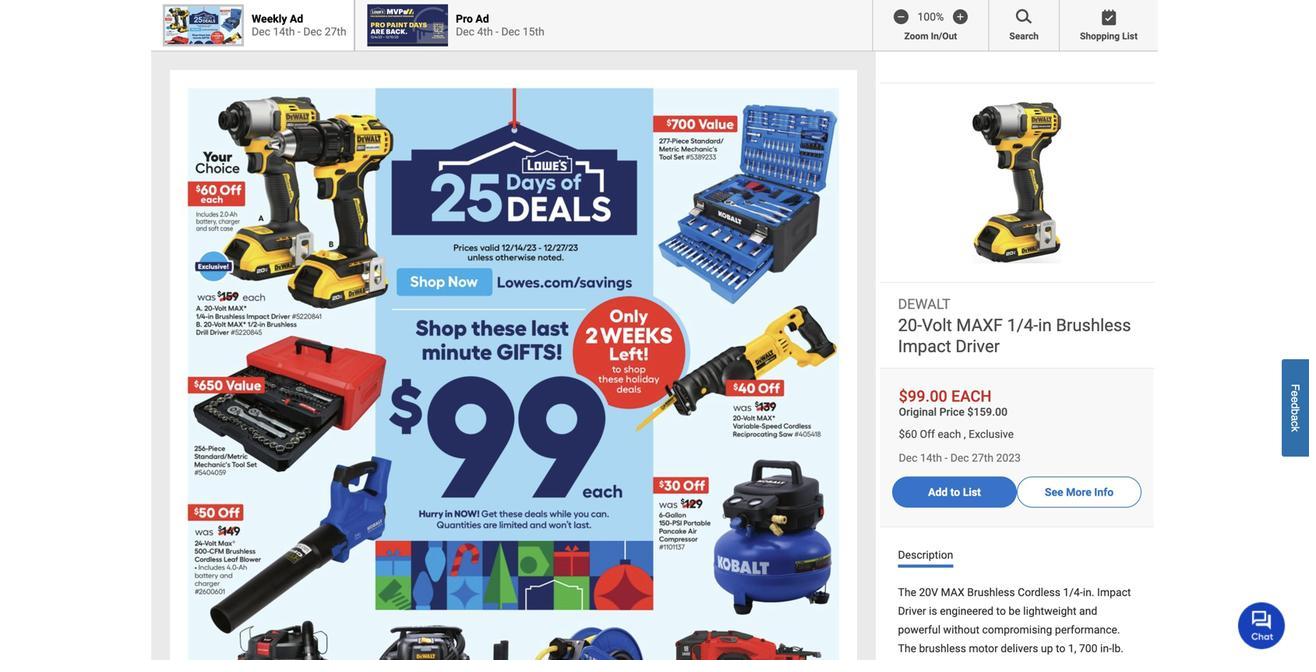 Task type: locate. For each thing, give the bounding box(es) containing it.
e up d at right
[[1290, 391, 1302, 397]]

d
[[1290, 403, 1302, 409]]

a
[[1290, 415, 1302, 421]]

f
[[1290, 384, 1302, 391]]

e
[[1290, 391, 1302, 397], [1290, 397, 1302, 403]]

f e e d b a c k
[[1290, 384, 1302, 432]]

e up b
[[1290, 397, 1302, 403]]

2 e from the top
[[1290, 397, 1302, 403]]



Task type: vqa. For each thing, say whether or not it's contained in the screenshot.
first e from the top of the F e e d b a c k at the bottom right
yes



Task type: describe. For each thing, give the bounding box(es) containing it.
c
[[1290, 421, 1302, 427]]

chat invite button image
[[1239, 602, 1286, 650]]

1 e from the top
[[1290, 391, 1302, 397]]

k
[[1290, 427, 1302, 432]]

f e e d b a c k button
[[1283, 360, 1310, 457]]

b
[[1290, 409, 1302, 415]]



